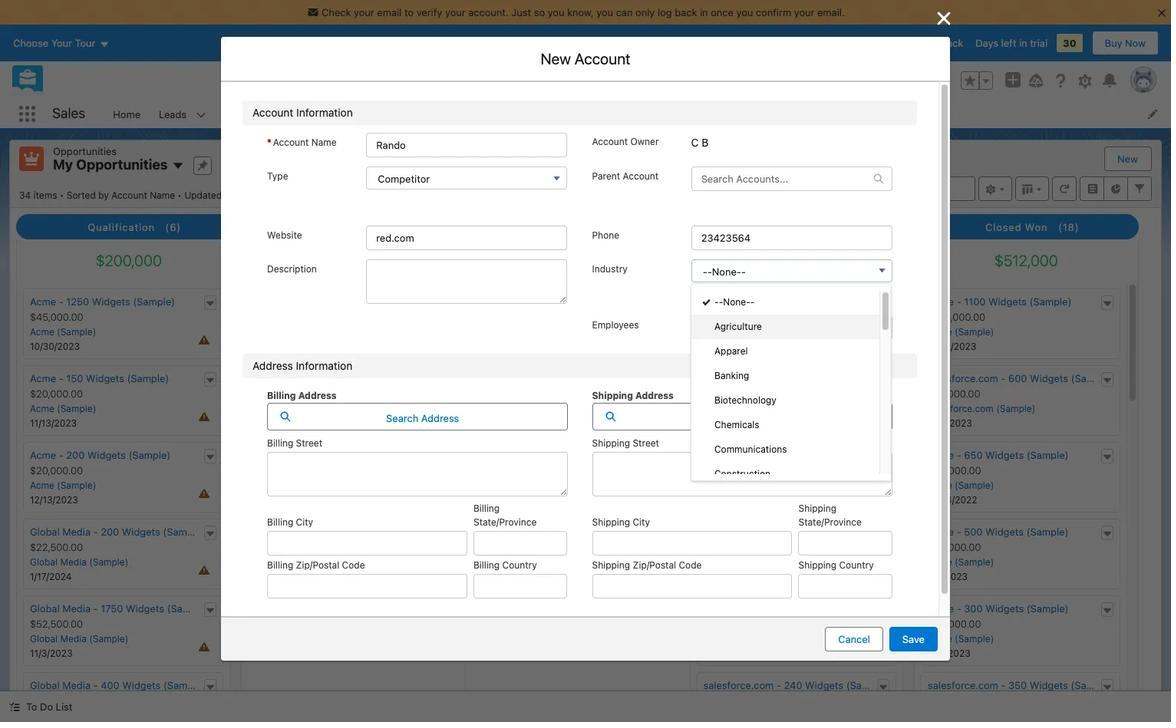 Task type: describe. For each thing, give the bounding box(es) containing it.
acme up $45,000.00
[[30, 296, 56, 308]]

$10,000.00
[[704, 465, 755, 477]]

global up $19,500.00
[[704, 526, 733, 538]]

12/13/2023
[[30, 494, 78, 506]]

this
[[394, 173, 410, 184]]

opportunity
[[236, 94, 303, 108]]

city for shipping city
[[633, 516, 650, 528]]

(sample) inside $17,000.00 acme (sample) 1/15/2024
[[731, 326, 770, 338]]

acme - 1100 widgets (sample) link
[[928, 296, 1072, 308]]

acme up "$17,000.00"
[[704, 296, 730, 308]]

Billing State/Province text field
[[474, 531, 568, 556]]

text default image for salesforce.com - 600 widgets (sample)
[[1102, 375, 1113, 386]]

widgets for salesforce.com - 240 widgets (sample)
[[805, 680, 844, 692]]

address down address information
[[298, 390, 337, 401]]

Billing Country text field
[[474, 574, 568, 599]]

180
[[774, 526, 792, 538]]

acme up $36,000.00
[[928, 603, 954, 615]]

500
[[965, 526, 983, 538]]

Phone telephone field
[[692, 225, 893, 250]]

opportunities down "sales" on the top left of page
[[53, 145, 117, 157]]

text default image for salesforce.com - 210 widgets (sample)
[[878, 606, 889, 616]]

30
[[1063, 37, 1077, 49]]

2 • from the left
[[178, 189, 182, 201]]

1 • from the left
[[60, 189, 64, 201]]

1 vertical spatial group
[[350, 315, 568, 339]]

$20,000.00 down 10/31/2023
[[704, 618, 757, 630]]

banking
[[715, 370, 750, 382]]

acme inside $50,000.00 acme (sample) 9/4/2023
[[928, 557, 953, 568]]

1 vertical spatial --none--
[[715, 296, 755, 308]]

170
[[740, 296, 756, 308]]

text default image for global media - 180 widgets (sample)
[[878, 529, 889, 540]]

sorted
[[67, 189, 96, 201]]

days
[[976, 37, 999, 49]]

Employees text field
[[692, 315, 893, 340]]

1/16/2023
[[928, 648, 971, 660]]

acme inside $36,000.00 acme (sample) 1/16/2023
[[928, 633, 953, 645]]

acme (sample) link for 150
[[30, 403, 96, 415]]

new button
[[1106, 147, 1151, 170]]

search for billing address
[[386, 412, 419, 424]]

global media - 1750 widgets (sample)
[[30, 603, 209, 615]]

$60,000.00 acme (sample) 10/24/2022
[[928, 465, 994, 506]]

acme (sample) link for 1250
[[30, 326, 96, 338]]

complete
[[350, 173, 392, 184]]

1 horizontal spatial 200
[[101, 526, 119, 538]]

Search My Opportunities list view. search field
[[792, 176, 976, 201]]

qualification
[[88, 221, 155, 233]]

contacts
[[307, 108, 349, 120]]

updated
[[185, 189, 222, 201]]

construction
[[715, 468, 771, 480]]

(0)
[[604, 221, 620, 233]]

my opportunities
[[53, 157, 168, 173]]

(sample) inside the $105,000.00 acme (sample) 10/18/2023
[[955, 326, 994, 338]]

acme - 200 widgets (sample) link
[[30, 449, 171, 461]]

widgets right the 180
[[794, 526, 833, 538]]

new account
[[541, 50, 631, 68]]

200 for acme
[[66, 449, 85, 461]]

widgets for acme - 200 widgets (sample)
[[87, 449, 126, 461]]

media up $19,500.00
[[736, 526, 764, 538]]

new for new account
[[541, 50, 571, 68]]

information for account information
[[296, 106, 353, 119]]

global down 12/13/2023
[[30, 526, 60, 538]]

acme (sample) link for 1100
[[928, 326, 994, 338]]

country for billing country
[[503, 559, 537, 571]]

acme left 150
[[30, 372, 56, 385]]

acme down 11/13/2023
[[30, 449, 56, 461]]

widgets down can
[[580, 50, 635, 68]]

acme left 1,200
[[255, 296, 281, 308]]

additional
[[236, 421, 292, 435]]

widgets for salesforce.com - 200 widgets (sample)
[[356, 372, 395, 385]]

widgets right "80"
[[790, 449, 828, 461]]

acme (sample) link for 140
[[704, 403, 770, 415]]

global up $52,500.00
[[30, 603, 60, 615]]

media up list
[[62, 680, 91, 692]]

2 34 from the left
[[225, 189, 236, 201]]

(sample) inside '$19,500.00 global media (sample) 10/31/2023'
[[763, 557, 802, 568]]

address up billing address
[[253, 359, 293, 372]]

(sample) inside $20,000.00 acme (sample) 11/13/2023
[[57, 403, 96, 415]]

text default image for global media - 80 widgets (sample)
[[878, 452, 889, 463]]

acme - 500 widgets (sample)
[[928, 526, 1069, 538]]

agriculture link
[[692, 315, 880, 339]]

acme inside $45,000.00 acme (sample) 10/30/2023
[[30, 326, 54, 338]]

(sample) inside $10,000.00 global media (sample) 2/1/2024
[[763, 480, 802, 491]]

Shipping City text field
[[592, 531, 793, 556]]

list
[[56, 701, 72, 713]]

salesforce.com (sample) link for $164,000
[[255, 403, 362, 415]]

0 vertical spatial group
[[961, 71, 993, 90]]

type
[[267, 170, 288, 182]]

widgets for acme - 170 widgets (sample)
[[759, 296, 797, 308]]

$19,500.00 global media (sample) 10/31/2023
[[704, 541, 802, 583]]

$105,000.00
[[928, 311, 986, 323]]

2 you from the left
[[597, 6, 614, 18]]

salesforce.com inside $34,000.00 salesforce.com (sample) 11/15/2023
[[255, 480, 320, 491]]

1 your from the left
[[354, 6, 374, 18]]

text default image for salesforce.com - 200 widgets (sample)
[[441, 375, 451, 386]]

media up $22,500.00 global media (sample) 1/17/2024
[[62, 526, 91, 538]]

global media (sample) link for $19,500.00
[[704, 557, 802, 568]]

widgets for acme - 1250 widgets (sample)
[[92, 296, 130, 308]]

acme inside $17,000.00 acme (sample) 1/15/2024
[[704, 326, 728, 338]]

$34,000.00
[[255, 465, 308, 477]]

address up shipping street
[[636, 390, 674, 401]]

leads
[[159, 108, 187, 120]]

Shipping Country text field
[[799, 574, 893, 599]]

acme inside the $20,000.00 acme (sample) 12/13/2023
[[30, 480, 54, 491]]

$20,000.00 for salesforce.com - 200 widgets (sample)
[[255, 388, 308, 400]]

parent account
[[592, 170, 659, 182]]

my opportunities status
[[19, 189, 185, 201]]

34 items • sorted by account name • updated 34 minutes ago
[[19, 189, 292, 201]]

acme - 170 widgets (sample)
[[704, 296, 842, 308]]

salesforce.com inside $20,000.00 salesforce.com (sample) 11/7/2023
[[255, 403, 320, 415]]

$211,500
[[772, 252, 833, 270]]

salesforce.com - 210 widgets (sample) link
[[704, 603, 887, 615]]

salesforce.com (sample) link for $512,000
[[928, 403, 1036, 415]]

accounts list item
[[216, 100, 298, 128]]

agriculture
[[715, 321, 762, 332]]

salesforce.com - 600 widgets (sample) link
[[928, 372, 1114, 385]]

billing for billing street
[[267, 437, 293, 449]]

1 34 from the left
[[19, 189, 31, 201]]

account.
[[469, 6, 509, 18]]

sales
[[52, 105, 85, 121]]

once
[[711, 6, 734, 18]]

salesforce.com for salesforce.com - 350 widgets (sample)
[[928, 680, 999, 692]]

0 vertical spatial name
[[312, 137, 337, 148]]

acme - 1100 widgets (sample)
[[928, 296, 1072, 308]]

salesforce.com for salesforce.com - 320 widgets (sample)
[[255, 449, 325, 461]]

widgets for salesforce.com - 600 widgets (sample)
[[1030, 372, 1069, 385]]

3 your from the left
[[794, 6, 815, 18]]

confirm
[[756, 6, 792, 18]]

street for shipping street
[[633, 437, 659, 449]]

salesforce.com inside the $75,000.00 salesforce.com (sample) 4/19/2023
[[928, 403, 994, 415]]

billing for billing city
[[267, 516, 293, 528]]

my opportunities|opportunities|list view element
[[9, 140, 1162, 722]]

widgets right 400
[[122, 680, 161, 692]]

parent
[[592, 170, 620, 182]]

media up construction
[[736, 449, 764, 461]]

1/17/2024
[[30, 571, 72, 583]]

b
[[702, 136, 709, 149]]

acme right edit
[[489, 50, 528, 68]]

billing for billing state/province
[[474, 503, 500, 514]]

salesforce.com - 350 widgets (sample) link
[[928, 680, 1113, 692]]

won
[[1026, 221, 1048, 233]]

11/3/2023
[[30, 648, 73, 660]]

acme - 200 widgets (sample)
[[30, 449, 171, 461]]

back
[[675, 6, 697, 18]]

global inside $52,500.00 global media (sample) 11/3/2023
[[30, 633, 58, 645]]

widgets up $22,500.00 global media (sample) 1/17/2024
[[122, 526, 160, 538]]

cancel
[[839, 633, 871, 646]]

$22,500.00 for global
[[30, 541, 83, 554]]

home link
[[104, 100, 150, 128]]

list view controls image
[[979, 176, 1013, 201]]

Shipping Zip/Postal Code text field
[[592, 574, 793, 599]]

1/15/2024
[[704, 341, 746, 352]]

* inside list item
[[244, 370, 248, 382]]

address down * list item
[[421, 412, 459, 424]]

code for billing zip/postal code
[[342, 559, 365, 571]]

text default image for acme - 200 widgets (sample)
[[205, 452, 215, 463]]

accounts link
[[216, 100, 278, 128]]

widgets for acme - 650 widgets (sample)
[[986, 449, 1024, 461]]

$20,000.00 for acme - 150 widgets (sample)
[[30, 388, 83, 400]]

city for billing city
[[296, 516, 313, 528]]

1250 inside the my opportunities|opportunities|list view element
[[66, 296, 89, 308]]

shipping for shipping city
[[592, 516, 630, 528]]

global media - 80 widgets (sample) link
[[704, 449, 873, 461]]

$19,500.00
[[704, 541, 755, 554]]

billing zip/postal code
[[267, 559, 365, 571]]

widgets for salesforce.com - 320 widgets (sample)
[[356, 449, 395, 461]]

$22,500.00 global media (sample) 1/17/2024
[[30, 541, 128, 583]]

acme - 1250 widgets (sample)
[[30, 296, 175, 308]]

search address for billing address
[[386, 412, 459, 424]]

global up $10,000.00
[[704, 449, 733, 461]]

acme - 650 widgets (sample)
[[928, 449, 1069, 461]]

$20,000.00 salesforce.com (sample) 11/7/2023
[[255, 388, 362, 429]]

media up $52,500.00
[[62, 603, 91, 615]]

--none-- link
[[692, 290, 880, 315]]

check your email to verify your account. just so you know, you can only log back in once you confirm your email.
[[322, 6, 845, 18]]

salesforce.com - 240 widgets (sample) link
[[704, 680, 889, 692]]

competitor
[[378, 173, 430, 185]]

$22,500.00 acme (sample) 1/2/2024
[[704, 388, 770, 429]]

10/18/2023
[[928, 341, 977, 352]]

210
[[784, 603, 801, 615]]

acme - 140 widgets (sample) link
[[704, 372, 843, 385]]

address down biotechnology
[[747, 412, 785, 424]]

Billing City text field
[[267, 531, 468, 556]]

email
[[377, 6, 402, 18]]

acme up $105,000.00
[[928, 296, 954, 308]]

zip/postal for billing
[[296, 559, 340, 571]]

(sample) inside $36,000.00 acme (sample) 1/16/2023
[[955, 633, 994, 645]]

0 vertical spatial 1250
[[542, 50, 576, 68]]

1 you from the left
[[548, 6, 565, 18]]

inverse image
[[935, 9, 954, 28]]

country for shipping country
[[839, 559, 874, 571]]

acme (sample) link for 500
[[928, 557, 994, 568]]

acme down apparel
[[704, 372, 730, 385]]

(sample) inside $22,500.00 acme (sample) 1/2/2024
[[731, 403, 770, 415]]

search address button for shipping address
[[592, 403, 893, 430]]

address information
[[253, 359, 353, 372]]

Description text field
[[366, 259, 568, 304]]

acme up $60,000.00
[[928, 449, 954, 461]]

buy now
[[1105, 37, 1146, 49]]

Shipping State/Province text field
[[799, 531, 893, 556]]

global media (sample) link for $22,500.00
[[30, 557, 128, 568]]

text default image for acme - 650 widgets (sample)
[[1102, 452, 1113, 463]]



Task type: vqa. For each thing, say whether or not it's contained in the screenshot.


Task type: locate. For each thing, give the bounding box(es) containing it.
1 vertical spatial *
[[244, 370, 248, 382]]

analysis
[[343, 221, 386, 233]]

none- up the 170
[[712, 265, 742, 278]]

1 horizontal spatial •
[[178, 189, 182, 201]]

billing down 11/15/2023
[[267, 516, 293, 528]]

acme inside the $105,000.00 acme (sample) 10/18/2023
[[928, 326, 953, 338]]

1 vertical spatial $22,500.00
[[30, 541, 83, 554]]

code up billing zip/postal code text box
[[342, 559, 365, 571]]

shipping up shipping zip/postal code
[[592, 516, 630, 528]]

employees
[[592, 319, 639, 331]]

information for address information
[[296, 359, 353, 372]]

widgets for salesforce.com - 350 widgets (sample)
[[1030, 680, 1069, 692]]

0 vertical spatial $22,500.00
[[704, 388, 757, 400]]

0 horizontal spatial 200
[[66, 449, 85, 461]]

widgets right 1750 on the left bottom of the page
[[126, 603, 164, 615]]

0 horizontal spatial name
[[150, 189, 175, 201]]

None text field
[[366, 133, 568, 157], [350, 281, 568, 306], [366, 133, 568, 157], [350, 281, 568, 306]]

shipping up shipping street
[[592, 390, 633, 401]]

information for additional information
[[295, 421, 359, 435]]

2 horizontal spatial 200
[[335, 372, 354, 385]]

• left updated
[[178, 189, 182, 201]]

$22,500.00 inside $22,500.00 global media (sample) 1/17/2024
[[30, 541, 83, 554]]

1 vertical spatial new
[[1118, 153, 1139, 165]]

11/15/2023
[[255, 494, 301, 506]]

salesforce.com (sample) link down $75,000.00
[[928, 403, 1036, 415]]

information for opportunity information
[[307, 94, 370, 108]]

acme (sample) link up the chemicals
[[704, 403, 770, 415]]

you right 'so'
[[548, 6, 565, 18]]

1 vertical spatial description
[[236, 579, 300, 593]]

by
[[98, 189, 109, 201]]

billing address
[[267, 390, 337, 401]]

global up the 2/1/2024
[[704, 480, 731, 491]]

code
[[342, 559, 365, 571], [679, 559, 702, 571]]

1 horizontal spatial code
[[679, 559, 702, 571]]

1 horizontal spatial country
[[839, 559, 874, 571]]

1 street from the left
[[296, 437, 322, 449]]

widgets right 350
[[1030, 680, 1069, 692]]

text default image for global media - 200 widgets (sample)
[[205, 529, 215, 540]]

150
[[66, 372, 83, 385]]

none-
[[712, 265, 742, 278], [723, 296, 751, 308]]

media inside $10,000.00 global media (sample) 2/1/2024
[[734, 480, 760, 491]]

$105,000.00 acme (sample) 10/18/2023
[[928, 311, 994, 352]]

34 left minutes
[[225, 189, 236, 201]]

you right once
[[737, 6, 753, 18]]

shipping for shipping zip/postal code
[[592, 559, 630, 571]]

0 horizontal spatial street
[[296, 437, 322, 449]]

200 up $22,500.00 global media (sample) 1/17/2024
[[101, 526, 119, 538]]

(3)
[[397, 221, 412, 233]]

1 code from the left
[[342, 559, 365, 571]]

search address button for billing address
[[267, 403, 568, 430]]

2 street from the left
[[633, 437, 659, 449]]

widgets for acme - 1100 widgets (sample)
[[989, 296, 1027, 308]]

3 you from the left
[[737, 6, 753, 18]]

10/31/2023
[[704, 571, 752, 583]]

-
[[532, 50, 538, 68], [703, 265, 708, 278], [708, 265, 712, 278], [742, 265, 746, 278], [59, 296, 64, 308], [283, 296, 288, 308], [733, 296, 737, 308], [957, 296, 962, 308], [715, 296, 719, 308], [719, 296, 723, 308], [751, 296, 755, 308], [59, 372, 64, 385], [328, 372, 332, 385], [733, 372, 737, 385], [1001, 372, 1006, 385], [59, 449, 64, 461], [328, 449, 332, 461], [767, 449, 772, 461], [957, 449, 962, 461], [93, 526, 98, 538], [767, 526, 772, 538], [957, 526, 962, 538], [93, 603, 98, 615], [777, 603, 782, 615], [957, 603, 962, 615], [93, 680, 98, 692], [777, 680, 782, 692], [1001, 680, 1006, 692]]

1 horizontal spatial 1250
[[542, 50, 576, 68]]

$20,000.00 up 12/13/2023
[[30, 465, 83, 477]]

1 horizontal spatial you
[[597, 6, 614, 18]]

* text field
[[350, 229, 568, 253]]

1 city from the left
[[296, 516, 313, 528]]

media inside $22,500.00 global media (sample) 1/17/2024
[[60, 557, 87, 568]]

acme up 12/13/2023
[[30, 480, 54, 491]]

$20,000.00 down 150
[[30, 388, 83, 400]]

1 horizontal spatial search address button
[[592, 403, 893, 430]]

text default image for acme - 300 widgets (sample)
[[1102, 606, 1113, 616]]

34 left items
[[19, 189, 31, 201]]

acme up "1/2/2024"
[[704, 403, 728, 415]]

10/24/2022
[[928, 494, 978, 506]]

0 vertical spatial in
[[700, 6, 708, 18]]

chemicals
[[715, 419, 760, 431]]

contacts list item
[[298, 100, 378, 128]]

acme (sample) link for 200
[[30, 480, 96, 491]]

shipping city
[[592, 516, 650, 528]]

acme up 10/18/2023
[[928, 326, 953, 338]]

0 vertical spatial --none--
[[703, 265, 746, 278]]

acme inside $60,000.00 acme (sample) 10/24/2022
[[928, 480, 953, 491]]

information for description information
[[303, 579, 367, 593]]

Billing Zip/Postal Code text field
[[267, 574, 468, 599]]

* down 'accounts' list item
[[267, 137, 272, 148]]

group
[[961, 71, 993, 90], [350, 315, 568, 339]]

salesforce.com for salesforce.com - 240 widgets (sample)
[[704, 680, 774, 692]]

None text field
[[700, 147, 917, 171], [700, 251, 917, 276], [465, 613, 917, 651], [700, 147, 917, 171], [700, 251, 917, 276], [465, 613, 917, 651]]

industry
[[592, 263, 628, 275]]

communications
[[715, 444, 787, 455]]

(sample) inside the $75,000.00 salesforce.com (sample) 4/19/2023
[[997, 403, 1036, 415]]

2 search from the left
[[711, 412, 744, 424]]

1 horizontal spatial search address
[[711, 412, 785, 424]]

global inside $22,500.00 global media (sample) 1/17/2024
[[30, 557, 58, 568]]

salesforce.com for salesforce.com - 200 widgets (sample)
[[255, 372, 325, 385]]

text default image for salesforce.com - 240 widgets (sample)
[[878, 682, 889, 693]]

needs
[[306, 221, 339, 233]]

cancel button
[[826, 627, 884, 652]]

$22,500.00 inside $22,500.00 acme (sample) 1/2/2024
[[704, 388, 757, 400]]

state/province for shipping
[[799, 516, 862, 528]]

0 horizontal spatial 1250
[[66, 296, 89, 308]]

0 horizontal spatial your
[[354, 6, 374, 18]]

1250 up $45,000.00
[[66, 296, 89, 308]]

search... button
[[408, 68, 716, 93]]

$20,000.00
[[30, 388, 83, 400], [255, 388, 308, 400], [30, 465, 83, 477], [704, 618, 757, 630]]

save button
[[890, 627, 938, 652]]

--none--
[[703, 265, 746, 278], [715, 296, 755, 308]]

0 horizontal spatial code
[[342, 559, 365, 571]]

description for description information
[[236, 579, 300, 593]]

acme up 9/4/2023
[[928, 557, 953, 568]]

• right items
[[60, 189, 64, 201]]

account inside the my opportunities|opportunities|list view element
[[111, 189, 147, 201]]

0 vertical spatial new
[[541, 50, 571, 68]]

--none-- inside popup button
[[703, 265, 746, 278]]

acme (sample) link down $36,000.00
[[928, 633, 994, 645]]

$60,000.00
[[928, 465, 982, 477]]

1 country from the left
[[503, 559, 537, 571]]

shipping for shipping street
[[592, 437, 630, 449]]

0 horizontal spatial group
[[350, 315, 568, 339]]

1250
[[542, 50, 576, 68], [66, 296, 89, 308]]

0 horizontal spatial $22,500.00
[[30, 541, 83, 554]]

1 horizontal spatial in
[[1020, 37, 1028, 49]]

acme - 300 widgets (sample) link
[[928, 603, 1069, 615]]

widgets right 600
[[1030, 372, 1069, 385]]

salesforce.com left 240
[[704, 680, 774, 692]]

leave feedback link
[[888, 37, 964, 49]]

acme - 140 widgets (sample)
[[704, 372, 843, 385]]

$20,000.00 inside $20,000.00 salesforce.com (sample) 11/7/2023
[[255, 388, 308, 400]]

1 search from the left
[[386, 412, 419, 424]]

description for description
[[267, 263, 317, 275]]

* list item
[[240, 347, 571, 399]]

list
[[104, 100, 1172, 128]]

text default image for acme - 170 widgets (sample)
[[878, 299, 889, 309]]

Billing Street text field
[[267, 452, 568, 496]]

200
[[335, 372, 354, 385], [66, 449, 85, 461], [101, 526, 119, 538]]

shipping for shipping state/province
[[799, 503, 837, 514]]

closed
[[986, 221, 1022, 233]]

widgets up the $20,000.00 acme (sample) 12/13/2023
[[87, 449, 126, 461]]

billing inside billing state/province
[[474, 503, 500, 514]]

$20,000.00 acme (sample) 11/13/2023
[[30, 388, 96, 429]]

global media - 200 widgets (sample)
[[30, 526, 205, 538]]

widgets down $200,000
[[92, 296, 130, 308]]

search address for shipping address
[[711, 412, 785, 424]]

(sample) inside $34,000.00 salesforce.com (sample) 11/15/2023
[[323, 480, 362, 491]]

state/province up billing state/province text box
[[474, 516, 537, 528]]

$22,500.00 up 1/17/2024 on the left bottom of page
[[30, 541, 83, 554]]

2 your from the left
[[445, 6, 466, 18]]

salesforce.com down address information
[[255, 372, 325, 385]]

acme (sample) link up 11/13/2023
[[30, 403, 96, 415]]

$20,000.00 up 11/7/2023
[[255, 388, 308, 400]]

2 zip/postal from the left
[[633, 559, 676, 571]]

1 horizontal spatial new
[[1118, 153, 1139, 165]]

1 horizontal spatial state/province
[[799, 516, 862, 528]]

$20,000.00 inside the $20,000.00 acme (sample) 12/13/2023
[[30, 465, 83, 477]]

salesforce.com up 11/7/2023
[[255, 403, 320, 415]]

Shipping Street text field
[[592, 452, 893, 496]]

0 vertical spatial description
[[267, 263, 317, 275]]

text default image for acme - 1100 widgets (sample)
[[1102, 299, 1113, 309]]

acme (sample) link down $50,000.00
[[928, 557, 994, 568]]

80
[[774, 449, 787, 461]]

1 vertical spatial 1250
[[66, 296, 89, 308]]

0 horizontal spatial in
[[700, 6, 708, 18]]

text default image for acme - 1250 widgets (sample)
[[205, 299, 215, 309]]

none search field inside the my opportunities|opportunities|list view element
[[792, 176, 976, 201]]

0 vertical spatial none-
[[712, 265, 742, 278]]

shipping inside shipping state/province
[[799, 503, 837, 514]]

text default image inside the to do list button
[[9, 702, 20, 713]]

global inside $10,000.00 global media (sample) 2/1/2024
[[704, 480, 731, 491]]

opportunities up by
[[76, 157, 168, 173]]

1 search address from the left
[[386, 412, 459, 424]]

in right left
[[1020, 37, 1028, 49]]

2 search address from the left
[[711, 412, 785, 424]]

description down website on the top of page
[[267, 263, 317, 275]]

salesforce.com (sample) link down billing address
[[255, 403, 362, 415]]

0 horizontal spatial *
[[244, 370, 248, 382]]

salesforce.com for salesforce.com - 210 widgets (sample)
[[704, 603, 774, 615]]

1 vertical spatial none-
[[723, 296, 751, 308]]

group down description text box
[[350, 315, 568, 339]]

billing up 11/7/2023
[[267, 390, 296, 401]]

now
[[1126, 37, 1146, 49]]

1 horizontal spatial $22,500.00
[[704, 388, 757, 400]]

1 horizontal spatial *
[[267, 137, 272, 148]]

Website url field
[[366, 225, 568, 250]]

0 horizontal spatial country
[[503, 559, 537, 571]]

shipping down shipping address
[[592, 437, 630, 449]]

complete this field. list item
[[240, 127, 571, 192]]

billing for billing country
[[474, 559, 500, 571]]

global media (sample) link for $10,000.00
[[704, 480, 802, 491]]

edit
[[460, 50, 486, 68]]

text default image for acme - 1,200 widgets (sample)
[[441, 299, 451, 309]]

2 city from the left
[[633, 516, 650, 528]]

select list display image
[[1016, 176, 1050, 201]]

media up 1/17/2024 on the left bottom of page
[[60, 557, 87, 568]]

acme (sample) link down $45,000.00
[[30, 326, 96, 338]]

code for shipping zip/postal code
[[679, 559, 702, 571]]

name inside the my opportunities|opportunities|list view element
[[150, 189, 175, 201]]

global media - 200 widgets (sample) link
[[30, 526, 205, 538]]

text default image for acme - 500 widgets (sample)
[[1102, 529, 1113, 540]]

text default image for acme - 140 widgets (sample)
[[878, 375, 889, 386]]

billing country
[[474, 559, 537, 571]]

log
[[658, 6, 672, 18]]

200 for salesforce.com
[[335, 372, 354, 385]]

buy
[[1105, 37, 1123, 49]]

state/province for billing
[[474, 516, 537, 528]]

0 horizontal spatial new
[[541, 50, 571, 68]]

city up shipping zip/postal code
[[633, 516, 650, 528]]

1 horizontal spatial name
[[312, 137, 337, 148]]

code up shipping zip/postal code "text box"
[[679, 559, 702, 571]]

billing down 11/7/2023
[[267, 437, 293, 449]]

salesforce.com - 240 widgets (sample)
[[704, 680, 889, 692]]

1 horizontal spatial zip/postal
[[633, 559, 676, 571]]

biotechnology
[[715, 395, 777, 406]]

widgets for acme - 140 widgets (sample)
[[760, 372, 798, 385]]

200 down address information
[[335, 372, 354, 385]]

salesforce.com down 10/31/2023
[[704, 603, 774, 615]]

zip/postal up shipping zip/postal code "text box"
[[633, 559, 676, 571]]

2 horizontal spatial your
[[794, 6, 815, 18]]

zip/postal for shipping
[[633, 559, 676, 571]]

text default image
[[878, 299, 889, 309], [205, 375, 215, 386], [878, 375, 889, 386], [1102, 375, 1113, 386], [205, 452, 215, 463], [441, 452, 451, 463], [1102, 452, 1113, 463], [205, 529, 215, 540], [878, 529, 889, 540], [878, 606, 889, 616], [1102, 606, 1113, 616], [205, 682, 215, 693], [878, 682, 889, 693]]

$20,000.00 for acme - 200 widgets (sample)
[[30, 465, 83, 477]]

$22,500.00 down banking
[[704, 388, 757, 400]]

search address down * list item
[[386, 412, 459, 424]]

global up do
[[30, 680, 60, 692]]

global inside '$19,500.00 global media (sample) 10/31/2023'
[[704, 557, 731, 568]]

global media (sample) link down $19,500.00
[[704, 557, 802, 568]]

1750
[[101, 603, 123, 615]]

acme inside $20,000.00 acme (sample) 11/13/2023
[[30, 403, 54, 415]]

0 horizontal spatial search address
[[386, 412, 459, 424]]

new inside button
[[1118, 153, 1139, 165]]

2 state/province from the left
[[799, 516, 862, 528]]

media down $19,500.00
[[734, 557, 760, 568]]

1 vertical spatial name
[[150, 189, 175, 201]]

240
[[784, 680, 803, 692]]

(sample) inside $52,500.00 global media (sample) 11/3/2023
[[89, 633, 128, 645]]

your left email
[[354, 6, 374, 18]]

acme up 10/24/2022
[[928, 480, 953, 491]]

search down biotechnology
[[711, 412, 744, 424]]

billing for billing zip/postal code
[[267, 559, 293, 571]]

construction link
[[692, 462, 880, 487]]

(sample) inside $60,000.00 acme (sample) 10/24/2022
[[955, 480, 994, 491]]

widgets right 1100
[[989, 296, 1027, 308]]

(sample) inside $20,000.00 salesforce.com (sample) 11/7/2023
[[323, 403, 362, 415]]

acme (sample) link for 650
[[928, 480, 994, 491]]

global up 1/17/2024 on the left bottom of page
[[30, 557, 58, 568]]

media inside '$19,500.00 global media (sample) 10/31/2023'
[[734, 557, 760, 568]]

(sample) inside the $20,000.00 acme (sample) 12/13/2023
[[57, 480, 96, 491]]

list item
[[560, 100, 624, 128], [589, 127, 921, 179], [589, 179, 921, 231], [589, 231, 921, 283], [240, 261, 571, 313], [350, 315, 568, 339], [240, 453, 571, 505], [589, 453, 921, 505], [589, 505, 921, 557]]

account name
[[273, 137, 337, 148]]

acme - 1,200 widgets (sample) link
[[255, 296, 402, 308]]

needs analysis
[[306, 221, 386, 233]]

widgets for acme - 150 widgets (sample)
[[86, 372, 124, 385]]

name down contacts link at the left top
[[312, 137, 337, 148]]

media inside $52,500.00 global media (sample) 11/3/2023
[[60, 633, 87, 645]]

street
[[296, 437, 322, 449], [633, 437, 659, 449]]

minutes
[[239, 189, 273, 201]]

global media (sample) link
[[704, 480, 802, 491], [30, 557, 128, 568], [704, 557, 802, 568], [30, 633, 128, 645]]

apparel link
[[692, 339, 880, 364]]

trial
[[1030, 37, 1048, 49]]

chemicals link
[[692, 413, 880, 438]]

leads list item
[[150, 100, 216, 128]]

0 horizontal spatial search
[[386, 412, 419, 424]]

your left the email.
[[794, 6, 815, 18]]

acme (sample) link down $60,000.00
[[928, 480, 994, 491]]

search address button down * list item
[[267, 403, 568, 430]]

inverse image
[[935, 9, 954, 28]]

0 horizontal spatial city
[[296, 516, 313, 528]]

widgets up $20,000.00 salesforce.com (sample) 11/7/2023
[[356, 372, 395, 385]]

salesforce.com down billing street
[[255, 449, 325, 461]]

acme - 1250 widgets (sample) link
[[30, 296, 175, 308]]

billing up the description information
[[267, 559, 293, 571]]

0 horizontal spatial 34
[[19, 189, 31, 201]]

global media (sample) link down construction
[[704, 480, 802, 491]]

just
[[512, 6, 531, 18]]

acme (sample) link for 170
[[704, 326, 770, 338]]

0 horizontal spatial zip/postal
[[296, 559, 340, 571]]

0 horizontal spatial you
[[548, 6, 565, 18]]

(sample) inside $50,000.00 acme (sample) 9/4/2023
[[955, 557, 994, 568]]

1 horizontal spatial street
[[633, 437, 659, 449]]

negotiation
[[765, 221, 826, 233]]

1 state/province from the left
[[474, 516, 537, 528]]

2 vertical spatial 200
[[101, 526, 119, 538]]

my
[[53, 157, 73, 173]]

leads link
[[150, 100, 196, 128]]

apparel
[[715, 345, 748, 357]]

widgets for acme - 300 widgets (sample)
[[986, 603, 1024, 615]]

1 horizontal spatial 34
[[225, 189, 236, 201]]

$164,000
[[321, 252, 386, 270]]

$22,500.00 for acme
[[704, 388, 757, 400]]

shipping down shipping city
[[592, 559, 630, 571]]

shipping for shipping address
[[592, 390, 633, 401]]

shipping for shipping country
[[799, 559, 837, 571]]

text default image for acme - 150 widgets (sample)
[[205, 375, 215, 386]]

$10,000.00 global media (sample) 2/1/2024
[[704, 465, 802, 506]]

search...
[[438, 74, 479, 87]]

Parent Account text field
[[692, 167, 874, 190]]

0 horizontal spatial •
[[60, 189, 64, 201]]

widgets right 210
[[804, 603, 842, 615]]

communications link
[[692, 438, 880, 462]]

left
[[1002, 37, 1017, 49]]

0 vertical spatial 200
[[335, 372, 354, 385]]

1 search address button from the left
[[267, 403, 568, 430]]

1 vertical spatial 200
[[66, 449, 85, 461]]

billing
[[267, 390, 296, 401], [267, 437, 293, 449], [474, 503, 500, 514], [267, 516, 293, 528], [267, 559, 293, 571], [474, 559, 500, 571]]

1 horizontal spatial city
[[633, 516, 650, 528]]

shipping state/province
[[799, 503, 862, 528]]

search for shipping address
[[711, 412, 744, 424]]

2 search address button from the left
[[592, 403, 893, 430]]

salesforce.com - 350 widgets (sample)
[[928, 680, 1113, 692]]

text default image
[[874, 173, 884, 184], [205, 299, 215, 309], [441, 299, 451, 309], [1102, 299, 1113, 309], [441, 375, 451, 386], [878, 452, 889, 463], [1102, 529, 1113, 540], [205, 606, 215, 616], [1102, 682, 1113, 693], [9, 702, 20, 713]]

0 horizontal spatial search address button
[[267, 403, 568, 430]]

street for billing street
[[296, 437, 322, 449]]

list containing home
[[104, 100, 1172, 128]]

text default image for salesforce.com - 350 widgets (sample)
[[1102, 682, 1113, 693]]

acme (sample) link for 300
[[928, 633, 994, 645]]

1 horizontal spatial group
[[961, 71, 993, 90]]

--none-- up "$17,000.00"
[[715, 296, 755, 308]]

320
[[335, 449, 354, 461]]

accounts
[[225, 108, 268, 120]]

can
[[616, 6, 633, 18]]

1 horizontal spatial your
[[445, 6, 466, 18]]

new for new
[[1118, 153, 1139, 165]]

(sample)
[[639, 50, 700, 68], [133, 296, 175, 308], [360, 296, 402, 308], [800, 296, 842, 308], [1030, 296, 1072, 308], [57, 326, 96, 338], [731, 326, 770, 338], [955, 326, 994, 338], [127, 372, 169, 385], [397, 372, 440, 385], [801, 372, 843, 385], [1072, 372, 1114, 385], [57, 403, 96, 415], [323, 403, 362, 415], [731, 403, 770, 415], [997, 403, 1036, 415], [129, 449, 171, 461], [397, 449, 439, 461], [831, 449, 873, 461], [1027, 449, 1069, 461], [57, 480, 96, 491], [323, 480, 362, 491], [763, 480, 802, 491], [955, 480, 994, 491], [163, 526, 205, 538], [835, 526, 877, 538], [1027, 526, 1069, 538], [89, 557, 128, 568], [763, 557, 802, 568], [955, 557, 994, 568], [167, 603, 209, 615], [845, 603, 887, 615], [1027, 603, 1069, 615], [89, 633, 128, 645], [955, 633, 994, 645], [163, 680, 205, 692], [847, 680, 889, 692], [1071, 680, 1113, 692]]

widgets up the "agriculture" link
[[759, 296, 797, 308]]

billing for billing address
[[267, 390, 296, 401]]

salesforce.com - 600 widgets (sample)
[[928, 372, 1114, 385]]

$20,000.00 inside $20,000.00 acme (sample) 11/13/2023
[[30, 388, 83, 400]]

buy now button
[[1092, 31, 1159, 55]]

in right back
[[700, 6, 708, 18]]

salesforce.com down '$34,000.00'
[[255, 480, 320, 491]]

field.
[[413, 173, 434, 184]]

(sample) inside $22,500.00 global media (sample) 1/17/2024
[[89, 557, 128, 568]]

global media (sample) link up 1/17/2024 on the left bottom of page
[[30, 557, 128, 568]]

salesforce.com for salesforce.com - 600 widgets (sample)
[[928, 372, 999, 385]]

acme up 11/13/2023
[[30, 403, 54, 415]]

global
[[704, 449, 733, 461], [704, 480, 731, 491], [30, 526, 60, 538], [704, 526, 733, 538], [30, 557, 58, 568], [704, 557, 731, 568], [30, 603, 60, 615], [30, 633, 58, 645], [30, 680, 60, 692]]

2 code from the left
[[679, 559, 702, 571]]

none- inside popup button
[[712, 265, 742, 278]]

global up 10/31/2023
[[704, 557, 731, 568]]

media down $52,500.00
[[60, 633, 87, 645]]

2 horizontal spatial you
[[737, 6, 753, 18]]

global media (sample) link down $52,500.00
[[30, 633, 128, 645]]

acme up $50,000.00
[[928, 526, 954, 538]]

(sample) inside $45,000.00 acme (sample) 10/30/2023
[[57, 326, 96, 338]]

* text field
[[350, 315, 568, 339]]

acme up 1/16/2023
[[928, 633, 953, 645]]

salesforce.com (sample) link down '$34,000.00'
[[255, 480, 362, 491]]

widgets for acme - 1,200 widgets (sample)
[[319, 296, 357, 308]]

text default image for global media - 1750 widgets (sample)
[[205, 606, 215, 616]]

0 horizontal spatial state/province
[[474, 516, 537, 528]]

global media (sample) link for $52,500.00
[[30, 633, 128, 645]]

None search field
[[792, 176, 976, 201]]

text default image for salesforce.com - 320 widgets (sample)
[[441, 452, 451, 463]]

1 horizontal spatial search
[[711, 412, 744, 424]]

0 vertical spatial *
[[267, 137, 272, 148]]

$34,000.00 salesforce.com (sample) 11/15/2023
[[255, 465, 362, 506]]

widgets for salesforce.com - 210 widgets (sample)
[[804, 603, 842, 615]]

widgets for acme - 500 widgets (sample)
[[986, 526, 1024, 538]]

$20,000.00 acme (sample) 12/13/2023
[[30, 465, 96, 506]]

1 vertical spatial in
[[1020, 37, 1028, 49]]

information
[[307, 94, 370, 108], [296, 106, 353, 119], [296, 359, 353, 372], [295, 421, 359, 435], [303, 579, 367, 593]]

text default image for global media - 400 widgets (sample)
[[205, 682, 215, 693]]

$50,000.00
[[928, 541, 981, 554]]

2 country from the left
[[839, 559, 874, 571]]

shipping up shipping country text box
[[799, 559, 837, 571]]

widgets right 320
[[356, 449, 395, 461]]

1 zip/postal from the left
[[296, 559, 340, 571]]

400
[[101, 680, 120, 692]]

200 up the $20,000.00 acme (sample) 12/13/2023
[[66, 449, 85, 461]]

$36,000.00
[[928, 618, 982, 630]]

acme inside $22,500.00 acme (sample) 1/2/2024
[[704, 403, 728, 415]]



